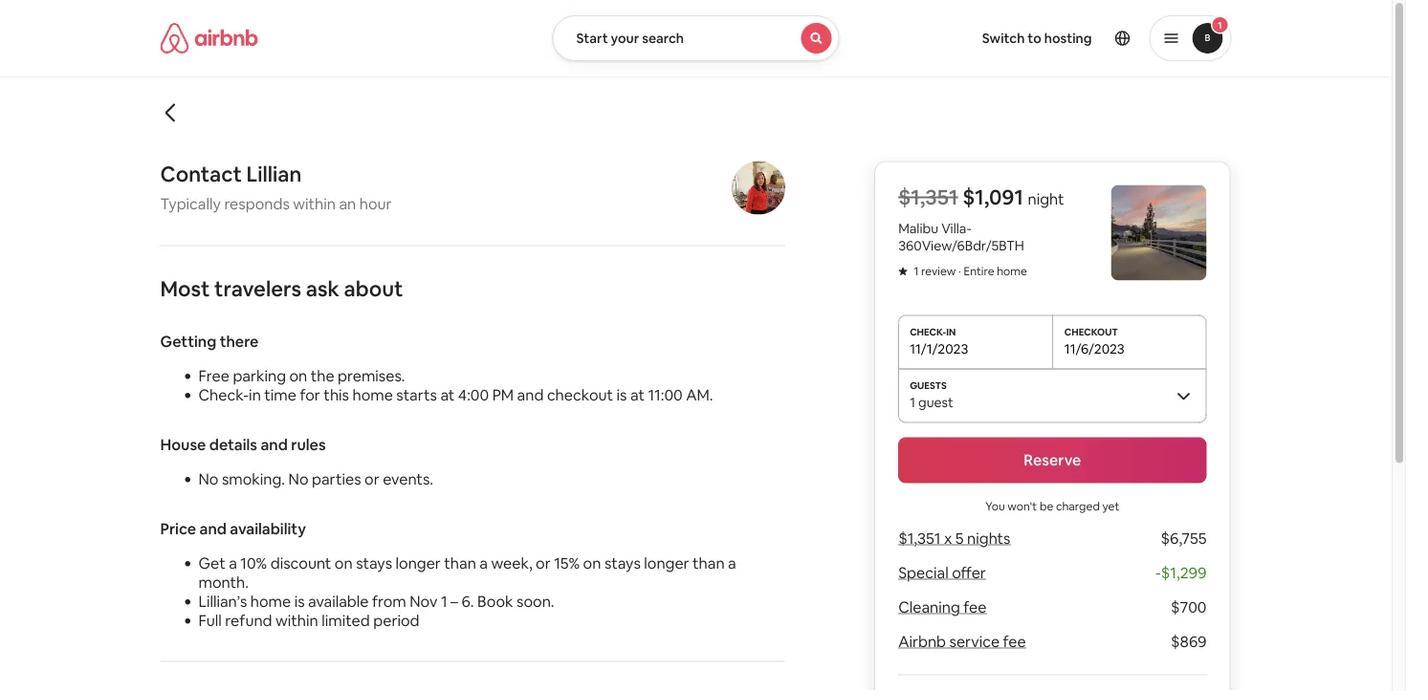 Task type: vqa. For each thing, say whether or not it's contained in the screenshot.
trending
no



Task type: locate. For each thing, give the bounding box(es) containing it.
special
[[898, 563, 949, 583]]

and up 'get'
[[199, 519, 227, 539]]

1 horizontal spatial longer
[[644, 554, 689, 574]]

pm
[[492, 386, 514, 405]]

home right this
[[352, 386, 393, 405]]

a
[[229, 554, 237, 574], [480, 554, 488, 574], [728, 554, 736, 574]]

$1,351 $1,091 night
[[898, 184, 1064, 211]]

2 vertical spatial home
[[250, 592, 291, 612]]

2 $1,351 from the top
[[898, 529, 941, 549]]

1 no from the left
[[199, 470, 219, 489]]

home right entire
[[997, 264, 1027, 279]]

am.
[[686, 386, 713, 405]]

rules
[[291, 435, 326, 455]]

or
[[365, 470, 379, 489], [536, 554, 551, 574]]

$1,351 x 5 nights
[[898, 529, 1011, 549]]

start
[[576, 30, 608, 47]]

home inside free parking on the premises. check-in time for this home starts at 4:00 pm and checkout is at 11:00 am.
[[352, 386, 393, 405]]

on
[[289, 366, 307, 386], [335, 554, 353, 574], [583, 554, 601, 574]]

on right 15%
[[583, 554, 601, 574]]

1 guest
[[910, 394, 954, 411]]

in
[[249, 386, 261, 405]]

2 longer from the left
[[644, 554, 689, 574]]

villa-
[[942, 220, 972, 237]]

switch
[[982, 30, 1025, 47]]

0 horizontal spatial and
[[199, 519, 227, 539]]

within right 'refund'
[[276, 611, 318, 631]]

1 horizontal spatial home
[[352, 386, 393, 405]]

night
[[1028, 189, 1064, 209]]

10%
[[240, 554, 267, 574]]

reserve button
[[898, 438, 1207, 484]]

price and availability
[[160, 519, 306, 539]]

2 horizontal spatial a
[[728, 554, 736, 574]]

0 vertical spatial within
[[293, 194, 336, 214]]

review
[[921, 264, 956, 279]]

and inside free parking on the premises. check-in time for this home starts at 4:00 pm and checkout is at 11:00 am.
[[517, 386, 544, 405]]

time
[[264, 386, 297, 405]]

1 vertical spatial or
[[536, 554, 551, 574]]

2 vertical spatial and
[[199, 519, 227, 539]]

getting
[[160, 332, 216, 352]]

1 horizontal spatial is
[[617, 386, 627, 405]]

0 horizontal spatial fee
[[964, 598, 987, 618]]

at left 11:00 at the bottom
[[630, 386, 645, 405]]

contact
[[160, 161, 242, 188]]

contact lillian typically responds within an hour
[[160, 161, 392, 214]]

0 horizontal spatial longer
[[396, 554, 441, 574]]

1 than from the left
[[444, 554, 476, 574]]

get
[[199, 554, 225, 574]]

fee
[[964, 598, 987, 618], [1003, 632, 1026, 652]]

1 $1,351 from the top
[[898, 184, 958, 211]]

responds
[[224, 194, 290, 214]]

0 horizontal spatial on
[[289, 366, 307, 386]]

1 vertical spatial and
[[261, 435, 288, 455]]

1 horizontal spatial or
[[536, 554, 551, 574]]

360view/6bdr/5bth
[[898, 237, 1024, 254]]

$1,351
[[898, 184, 958, 211], [898, 529, 941, 549]]

price
[[160, 519, 196, 539]]

is right checkout
[[617, 386, 627, 405]]

1 vertical spatial fee
[[1003, 632, 1026, 652]]

on up available
[[335, 554, 353, 574]]

month.
[[199, 573, 249, 593]]

1 guest button
[[898, 369, 1207, 422]]

or right parties
[[365, 470, 379, 489]]

airbnb service fee
[[898, 632, 1026, 652]]

get a 10% discount on stays longer than a week, or 15% on stays longer than a month. lillian's home is available from nov 1 – 6. book soon. full refund within limited period
[[199, 554, 736, 631]]

or left 15%
[[536, 554, 551, 574]]

x
[[944, 529, 952, 549]]

and right pm
[[517, 386, 544, 405]]

0 horizontal spatial home
[[250, 592, 291, 612]]

period
[[373, 611, 420, 631]]

on inside free parking on the premises. check-in time for this home starts at 4:00 pm and checkout is at 11:00 am.
[[289, 366, 307, 386]]

than
[[444, 554, 476, 574], [693, 554, 725, 574]]

5
[[956, 529, 964, 549]]

longer
[[396, 554, 441, 574], [644, 554, 689, 574]]

0 horizontal spatial is
[[294, 592, 305, 612]]

is down discount
[[294, 592, 305, 612]]

you won't be charged yet
[[986, 499, 1120, 514]]

11/1/2023
[[910, 340, 968, 357]]

0 horizontal spatial at
[[440, 386, 455, 405]]

lillian
[[246, 161, 302, 188]]

2 horizontal spatial home
[[997, 264, 1027, 279]]

refund
[[225, 611, 272, 631]]

is inside free parking on the premises. check-in time for this home starts at 4:00 pm and checkout is at 11:00 am.
[[617, 386, 627, 405]]

at left 4:00 at left bottom
[[440, 386, 455, 405]]

no down rules
[[289, 470, 309, 489]]

11:00
[[648, 386, 683, 405]]

stays up from
[[356, 554, 392, 574]]

home
[[997, 264, 1027, 279], [352, 386, 393, 405], [250, 592, 291, 612]]

nights
[[967, 529, 1011, 549]]

2 horizontal spatial and
[[517, 386, 544, 405]]

within left an
[[293, 194, 336, 214]]

no down details
[[199, 470, 219, 489]]

from
[[372, 592, 406, 612]]

within inside contact lillian typically responds within an hour
[[293, 194, 336, 214]]

1 vertical spatial within
[[276, 611, 318, 631]]

checkout
[[547, 386, 613, 405]]

$1,351 x 5 nights button
[[898, 529, 1011, 549]]

0 horizontal spatial than
[[444, 554, 476, 574]]

0 vertical spatial $1,351
[[898, 184, 958, 211]]

3 a from the left
[[728, 554, 736, 574]]

full
[[199, 611, 222, 631]]

and
[[517, 386, 544, 405], [261, 435, 288, 455], [199, 519, 227, 539]]

1 vertical spatial home
[[352, 386, 393, 405]]

within
[[293, 194, 336, 214], [276, 611, 318, 631]]

stays right 15%
[[604, 554, 641, 574]]

1 stays from the left
[[356, 554, 392, 574]]

0 horizontal spatial stays
[[356, 554, 392, 574]]

0 horizontal spatial no
[[199, 470, 219, 489]]

switch to hosting link
[[971, 18, 1103, 58]]

is
[[617, 386, 627, 405], [294, 592, 305, 612]]

2 no from the left
[[289, 470, 309, 489]]

$1,091
[[963, 184, 1024, 211]]

2 than from the left
[[693, 554, 725, 574]]

free
[[199, 366, 229, 386]]

1 horizontal spatial than
[[693, 554, 725, 574]]

week,
[[491, 554, 532, 574]]

0 vertical spatial and
[[517, 386, 544, 405]]

you
[[986, 499, 1005, 514]]

1 horizontal spatial no
[[289, 470, 309, 489]]

1 vertical spatial $1,351
[[898, 529, 941, 549]]

1 longer from the left
[[396, 554, 441, 574]]

an
[[339, 194, 356, 214]]

learn more about the host, lillian. image
[[732, 161, 785, 215], [732, 161, 785, 215]]

1 horizontal spatial stays
[[604, 554, 641, 574]]

1 at from the left
[[440, 386, 455, 405]]

fee up service
[[964, 598, 987, 618]]

hosting
[[1044, 30, 1092, 47]]

fee right service
[[1003, 632, 1026, 652]]

0 vertical spatial fee
[[964, 598, 987, 618]]

0 horizontal spatial a
[[229, 554, 237, 574]]

the
[[311, 366, 334, 386]]

offer
[[952, 563, 986, 583]]

1 horizontal spatial a
[[480, 554, 488, 574]]

15%
[[554, 554, 580, 574]]

entire
[[964, 264, 995, 279]]

0 vertical spatial is
[[617, 386, 627, 405]]

cleaning fee
[[898, 598, 987, 618]]

reserve
[[1024, 451, 1081, 470]]

airbnb service fee button
[[898, 632, 1026, 652]]

$1,351 up malibu
[[898, 184, 958, 211]]

1 horizontal spatial fee
[[1003, 632, 1026, 652]]

home down '10%'
[[250, 592, 291, 612]]

most travelers ask about
[[160, 276, 403, 303]]

1 horizontal spatial at
[[630, 386, 645, 405]]

switch to hosting
[[982, 30, 1092, 47]]

0 horizontal spatial or
[[365, 470, 379, 489]]

at
[[440, 386, 455, 405], [630, 386, 645, 405]]

$1,351 left x
[[898, 529, 941, 549]]

and left rules
[[261, 435, 288, 455]]

on left the
[[289, 366, 307, 386]]

2 stays from the left
[[604, 554, 641, 574]]

events.
[[383, 470, 433, 489]]

1 vertical spatial is
[[294, 592, 305, 612]]



Task type: describe. For each thing, give the bounding box(es) containing it.
$1,351 for x
[[898, 529, 941, 549]]

airbnb
[[898, 632, 946, 652]]

there
[[220, 332, 259, 352]]

this
[[324, 386, 349, 405]]

book
[[477, 592, 513, 612]]

2 at from the left
[[630, 386, 645, 405]]

special offer button
[[898, 563, 986, 583]]

yet
[[1103, 499, 1120, 514]]

charged
[[1056, 499, 1100, 514]]

4:00
[[458, 386, 489, 405]]

travelers
[[214, 276, 301, 303]]

1 a from the left
[[229, 554, 237, 574]]

1 button
[[1149, 15, 1232, 61]]

11/6/2023
[[1065, 340, 1125, 357]]

start your search
[[576, 30, 684, 47]]

malibu villa- 360view/6bdr/5bth
[[898, 220, 1024, 254]]

no smoking. no parties or events.
[[199, 470, 433, 489]]

or inside get a 10% discount on stays longer than a week, or 15% on stays longer than a month. lillian's home is available from nov 1 – 6. book soon. full refund within limited period
[[536, 554, 551, 574]]

1 inside dropdown button
[[1218, 19, 1222, 31]]

·
[[959, 264, 961, 279]]

󰀄 1 review · entire home
[[898, 264, 1027, 279]]

most
[[160, 276, 210, 303]]

0 vertical spatial home
[[997, 264, 1027, 279]]

󰀄
[[898, 264, 908, 278]]

starts
[[396, 386, 437, 405]]

getting there
[[160, 332, 259, 352]]

$6,755
[[1161, 529, 1207, 549]]

check-
[[199, 386, 249, 405]]

typically
[[160, 194, 221, 214]]

$869
[[1171, 632, 1207, 652]]

details
[[209, 435, 257, 455]]

house
[[160, 435, 206, 455]]

your
[[611, 30, 639, 47]]

cleaning fee button
[[898, 598, 987, 618]]

parking
[[233, 366, 286, 386]]

2 horizontal spatial on
[[583, 554, 601, 574]]

$1,351 for $1,091
[[898, 184, 958, 211]]

available
[[308, 592, 369, 612]]

ask
[[306, 276, 339, 303]]

malibu
[[898, 220, 939, 237]]

availability
[[230, 519, 306, 539]]

$700
[[1171, 598, 1207, 618]]

be
[[1040, 499, 1054, 514]]

–
[[451, 592, 458, 612]]

6.
[[462, 592, 474, 612]]

hour
[[359, 194, 392, 214]]

profile element
[[862, 0, 1232, 77]]

to
[[1028, 30, 1042, 47]]

service
[[950, 632, 1000, 652]]

smoking.
[[222, 470, 285, 489]]

1 horizontal spatial on
[[335, 554, 353, 574]]

about
[[344, 276, 403, 303]]

won't
[[1008, 499, 1037, 514]]

start your search button
[[552, 15, 839, 61]]

within inside get a 10% discount on stays longer than a week, or 15% on stays longer than a month. lillian's home is available from nov 1 – 6. book soon. full refund within limited period
[[276, 611, 318, 631]]

for
[[300, 386, 320, 405]]

home inside get a 10% discount on stays longer than a week, or 15% on stays longer than a month. lillian's home is available from nov 1 – 6. book soon. full refund within limited period
[[250, 592, 291, 612]]

Start your search search field
[[552, 15, 839, 61]]

free parking on the premises. check-in time for this home starts at 4:00 pm and checkout is at 11:00 am.
[[199, 366, 713, 405]]

cleaning
[[898, 598, 960, 618]]

soon.
[[517, 592, 554, 612]]

2 a from the left
[[480, 554, 488, 574]]

$1,299
[[1161, 563, 1207, 583]]

1 horizontal spatial and
[[261, 435, 288, 455]]

0 vertical spatial or
[[365, 470, 379, 489]]

1 inside get a 10% discount on stays longer than a week, or 15% on stays longer than a month. lillian's home is available from nov 1 – 6. book soon. full refund within limited period
[[441, 592, 447, 612]]

-$1,299
[[1155, 563, 1207, 583]]

discount
[[270, 554, 331, 574]]

parties
[[312, 470, 361, 489]]

1 inside popup button
[[910, 394, 915, 411]]

is inside get a 10% discount on stays longer than a week, or 15% on stays longer than a month. lillian's home is available from nov 1 – 6. book soon. full refund within limited period
[[294, 592, 305, 612]]

search
[[642, 30, 684, 47]]

premises.
[[338, 366, 405, 386]]

lillian's
[[199, 592, 247, 612]]



